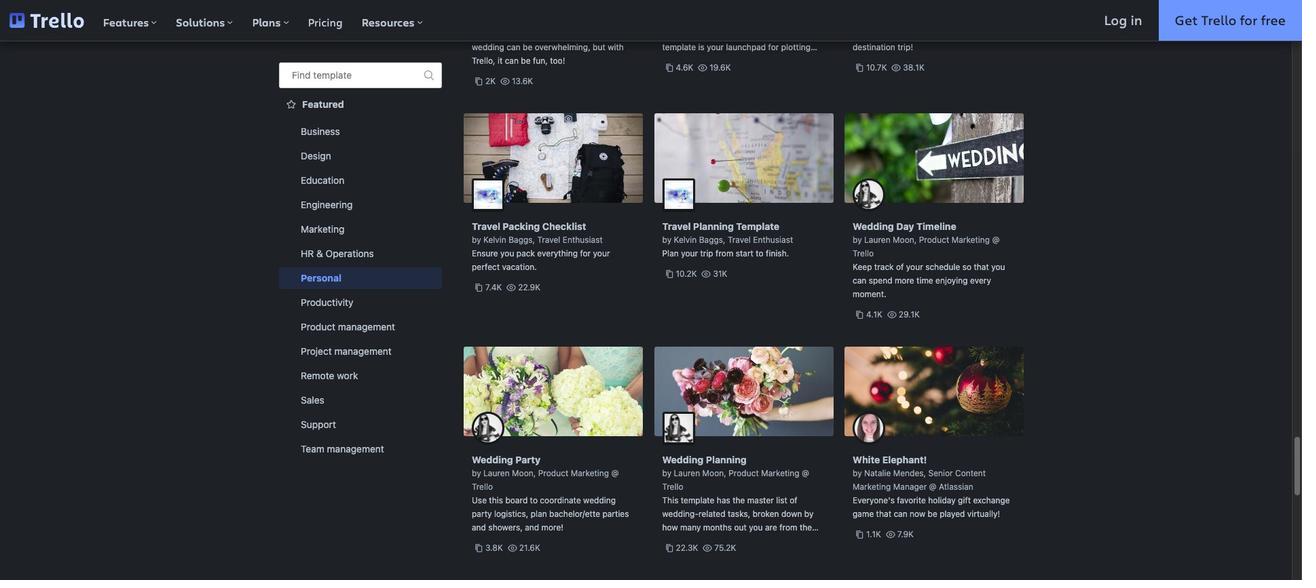 Task type: vqa. For each thing, say whether or not it's contained in the screenshot.


Task type: locate. For each thing, give the bounding box(es) containing it.
trello up keep on the top right of the page
[[853, 249, 874, 259]]

0 vertical spatial track
[[853, 29, 872, 39]]

hr & operations
[[301, 248, 374, 259]]

wedding inside wedding party by lauren moon, product marketing @ trello use this board to coordinate wedding party logistics, plan bachelor/ette parties and showers, and more!
[[472, 454, 513, 466]]

1 horizontal spatial track
[[875, 262, 894, 272]]

13.6k
[[512, 76, 533, 86]]

featured link
[[279, 94, 442, 115]]

your down place on the top of page
[[951, 29, 968, 39]]

moon, inside the wedding day timeline by lauren moon, product marketing @ trello keep track of your schedule so that you can spend more time enjoying every moment.
[[893, 235, 917, 245]]

1 horizontal spatial kelvin
[[674, 235, 697, 245]]

kelvin up 'ensure'
[[483, 235, 506, 245]]

by right down
[[805, 509, 814, 519]]

baggs, inside the travel planning template by kelvin baggs, travel enthusiast plan your trip from start to finish.
[[699, 235, 726, 245]]

1 baggs, from the left
[[509, 235, 535, 245]]

be left fun,
[[521, 56, 531, 66]]

lauren moon, product marketing @ trello image
[[853, 179, 885, 211], [472, 412, 505, 445], [662, 412, 695, 445]]

7.9k
[[898, 530, 914, 540]]

trip!
[[898, 42, 913, 52]]

planning left template
[[693, 221, 734, 232]]

travel up start
[[728, 235, 751, 245]]

whether
[[662, 15, 695, 25]]

kelvin inside the travel planning template by kelvin baggs, travel enthusiast plan your trip from start to finish.
[[674, 235, 697, 245]]

list up down
[[776, 496, 788, 506]]

1 horizontal spatial wedding
[[583, 496, 616, 506]]

1 vertical spatial is
[[698, 42, 705, 52]]

management for product management
[[338, 321, 395, 333]]

1 vertical spatial trip
[[700, 249, 713, 259]]

team management link
[[279, 439, 442, 460]]

operations
[[326, 248, 374, 259]]

to right start
[[756, 249, 764, 259]]

0 horizontal spatial wedding
[[472, 454, 513, 466]]

team management
[[301, 443, 384, 455]]

1 vertical spatial that
[[876, 509, 892, 519]]

of up more
[[896, 262, 904, 272]]

0 vertical spatial from
[[716, 249, 734, 259]]

enthusiast up finish.
[[753, 235, 793, 245]]

0 horizontal spatial this
[[662, 496, 679, 506]]

list for planning
[[776, 496, 788, 506]]

product management link
[[279, 316, 442, 338]]

use
[[472, 496, 487, 506]]

1 horizontal spatial list
[[799, 29, 810, 39]]

product management
[[301, 321, 395, 333]]

1 vertical spatial great
[[700, 56, 720, 66]]

lauren inside wedding party by lauren moon, product marketing @ trello use this board to coordinate wedding party logistics, plan bachelor/ette parties and showers, and more!
[[483, 469, 510, 479]]

0 horizontal spatial track
[[853, 29, 872, 39]]

is up details
[[907, 15, 914, 25]]

this
[[489, 496, 503, 506]]

2 a from the left
[[799, 15, 804, 25]]

next down around
[[682, 56, 698, 66]]

can down keep on the top right of the page
[[853, 276, 867, 286]]

4.1k
[[866, 310, 883, 320]]

enthusiast for checklist
[[563, 235, 603, 245]]

0 vertical spatial this
[[853, 15, 869, 25]]

1 horizontal spatial from
[[780, 523, 798, 533]]

travel up 'ensure'
[[472, 221, 500, 232]]

product up master
[[729, 469, 759, 479]]

1 horizontal spatial wedding
[[662, 454, 704, 466]]

wedding inside the wedding day timeline by lauren moon, product marketing @ trello keep track of your schedule so that you can spend more time enjoying every moment.
[[853, 221, 894, 232]]

a inside the "this template is a great place to keep track of all the details for your next multi- destination trip!"
[[916, 15, 921, 25]]

the up the tasks,
[[733, 496, 745, 506]]

wedding up wedding-
[[662, 454, 704, 466]]

1 vertical spatial of
[[896, 262, 904, 272]]

0 horizontal spatial moon,
[[512, 469, 536, 479]]

multi-
[[989, 29, 1012, 39]]

0 vertical spatial management
[[338, 321, 395, 333]]

2 horizontal spatial of
[[896, 262, 904, 272]]

21.6k
[[519, 543, 540, 553]]

lauren up keep on the top right of the page
[[864, 235, 891, 245]]

travel up everything
[[538, 235, 560, 245]]

1 vertical spatial wedding
[[583, 496, 616, 506]]

marketing inside the wedding day timeline by lauren moon, product marketing @ trello keep track of your schedule so that you can spend more time enjoying every moment.
[[952, 235, 990, 245]]

planning inside wedding planning by lauren moon, product marketing @ trello this template has the master list of wedding-related tasks, broken down by how many months out you are from the big day.
[[706, 454, 747, 466]]

kelvin baggs, travel enthusiast image
[[662, 179, 695, 211]]

2k
[[486, 76, 496, 86]]

for inside whether it's a weekend getaway or a trip around the world, the travel bucket list template is your launchpad for plotting your next great adventure.
[[768, 42, 779, 52]]

1 horizontal spatial that
[[974, 262, 989, 272]]

lauren up wedding-
[[674, 469, 700, 479]]

is down it's
[[698, 42, 705, 52]]

1 horizontal spatial lauren
[[674, 469, 700, 479]]

lauren for wedding planning
[[674, 469, 700, 479]]

by inside the white elephant! by natalie mendes, senior content marketing manager @ atlassian everyone's favorite holiday gift exchange game that can now be played virtually!
[[853, 469, 862, 479]]

lauren up the 'this'
[[483, 469, 510, 479]]

2 vertical spatial management
[[327, 443, 384, 455]]

product inside the wedding day timeline by lauren moon, product marketing @ trello keep track of your schedule so that you can spend more time enjoying every moment.
[[919, 235, 950, 245]]

board
[[505, 496, 528, 506]]

by
[[472, 235, 481, 245], [662, 235, 672, 245], [853, 235, 862, 245], [472, 469, 481, 479], [662, 469, 672, 479], [853, 469, 862, 479], [805, 509, 814, 519]]

moon, for wedding party
[[512, 469, 536, 479]]

business link
[[279, 121, 442, 143]]

1 a from the left
[[712, 15, 716, 25]]

2 horizontal spatial lauren moon, product marketing @ trello image
[[853, 179, 885, 211]]

1 horizontal spatial is
[[907, 15, 914, 25]]

solutions
[[176, 15, 225, 30]]

a right it's
[[712, 15, 716, 25]]

1 horizontal spatial a
[[799, 15, 804, 25]]

1 vertical spatial track
[[875, 262, 894, 272]]

lauren moon, product marketing @ trello image for wedding party
[[472, 412, 505, 445]]

2 vertical spatial of
[[790, 496, 798, 506]]

marketing up so
[[952, 235, 990, 245]]

productivity link
[[279, 292, 442, 314]]

senior
[[929, 469, 953, 479]]

1 horizontal spatial lauren moon, product marketing @ trello image
[[662, 412, 695, 445]]

moon, down day
[[893, 235, 917, 245]]

and
[[472, 523, 486, 533], [525, 523, 539, 533]]

natalie
[[864, 469, 891, 479]]

2 and from the left
[[525, 523, 539, 533]]

wedding for wedding party
[[472, 454, 513, 466]]

0 horizontal spatial a
[[712, 15, 716, 25]]

2 horizontal spatial to
[[968, 15, 976, 25]]

moon, up has
[[703, 469, 726, 479]]

you inside travel packing checklist by kelvin baggs, travel enthusiast ensure you pack everything for your perfect vacation.
[[500, 249, 514, 259]]

2 vertical spatial to
[[530, 496, 538, 506]]

by up plan
[[662, 235, 672, 245]]

kelvin baggs, travel enthusiast image
[[472, 179, 505, 211]]

2 vertical spatial be
[[928, 509, 938, 519]]

0 vertical spatial to
[[968, 15, 976, 25]]

team
[[301, 443, 324, 455]]

finish.
[[766, 249, 789, 259]]

marketing inside the white elephant! by natalie mendes, senior content marketing manager @ atlassian everyone's favorite holiday gift exchange game that can now be played virtually!
[[853, 482, 891, 492]]

next inside whether it's a weekend getaway or a trip around the world, the travel bucket list template is your launchpad for plotting your next great adventure.
[[682, 56, 698, 66]]

0 horizontal spatial next
[[682, 56, 698, 66]]

planning up has
[[706, 454, 747, 466]]

of left all at the right top
[[875, 29, 882, 39]]

this up destination
[[853, 15, 869, 25]]

your right plan
[[681, 249, 698, 259]]

project management link
[[279, 341, 442, 363]]

of inside the wedding day timeline by lauren moon, product marketing @ trello keep track of your schedule so that you can spend more time enjoying every moment.
[[896, 262, 904, 272]]

everything
[[537, 249, 578, 259]]

for down bucket
[[768, 42, 779, 52]]

the right all at the right top
[[896, 29, 908, 39]]

trello inside wedding planning by lauren moon, product marketing @ trello this template has the master list of wedding-related tasks, broken down by how many months out you are from the big day.
[[662, 482, 684, 492]]

0 horizontal spatial of
[[790, 496, 798, 506]]

this up wedding-
[[662, 496, 679, 506]]

from left start
[[716, 249, 734, 259]]

0 horizontal spatial lauren
[[483, 469, 510, 479]]

1 horizontal spatial this
[[853, 15, 869, 25]]

1 vertical spatial management
[[334, 346, 392, 357]]

trip right or
[[806, 15, 819, 25]]

is
[[907, 15, 914, 25], [698, 42, 705, 52]]

trello
[[1202, 11, 1237, 29], [853, 249, 874, 259], [472, 482, 493, 492], [662, 482, 684, 492]]

is inside whether it's a weekend getaway or a trip around the world, the travel bucket list template is your launchpad for plotting your next great adventure.
[[698, 42, 705, 52]]

0 vertical spatial trip
[[806, 15, 819, 25]]

you inside the writing thank you notes after your wedding can be overwhelming, but with trello, it can be fun, too!
[[525, 29, 539, 39]]

0 horizontal spatial great
[[700, 56, 720, 66]]

this template is a great place to keep track of all the details for your next multi- destination trip!
[[853, 15, 1012, 52]]

track inside the "this template is a great place to keep track of all the details for your next multi- destination trip!"
[[853, 29, 872, 39]]

work
[[337, 370, 358, 382]]

1 vertical spatial list
[[776, 496, 788, 506]]

1 vertical spatial to
[[756, 249, 764, 259]]

for left free
[[1240, 11, 1258, 29]]

1 horizontal spatial enthusiast
[[753, 235, 793, 245]]

in
[[1131, 11, 1143, 29]]

moon, inside wedding planning by lauren moon, product marketing @ trello this template has the master list of wedding-related tasks, broken down by how many months out you are from the big day.
[[703, 469, 726, 479]]

for down place on the top of page
[[938, 29, 949, 39]]

1 and from the left
[[472, 523, 486, 533]]

1 horizontal spatial next
[[970, 29, 987, 39]]

from down down
[[780, 523, 798, 533]]

by up 'ensure'
[[472, 235, 481, 245]]

to left the keep
[[968, 15, 976, 25]]

2 horizontal spatial a
[[916, 15, 921, 25]]

product up coordinate
[[538, 469, 569, 479]]

track up destination
[[853, 29, 872, 39]]

it's
[[698, 15, 709, 25]]

great right 4.6k
[[700, 56, 720, 66]]

great inside the "this template is a great place to keep track of all the details for your next multi- destination trip!"
[[923, 15, 943, 25]]

2 baggs, from the left
[[699, 235, 726, 245]]

lauren for wedding party
[[483, 469, 510, 479]]

management inside 'link'
[[327, 443, 384, 455]]

favorite
[[897, 496, 926, 506]]

from inside wedding planning by lauren moon, product marketing @ trello this template has the master list of wedding-related tasks, broken down by how many months out you are from the big day.
[[780, 523, 798, 533]]

kelvin up plan
[[674, 235, 697, 245]]

you left notes
[[525, 29, 539, 39]]

track up spend
[[875, 262, 894, 272]]

great up details
[[923, 15, 943, 25]]

mendes,
[[893, 469, 926, 479]]

wedding left party
[[472, 454, 513, 466]]

baggs, down packing
[[509, 235, 535, 245]]

too!
[[550, 56, 565, 66]]

1 horizontal spatial moon,
[[703, 469, 726, 479]]

tasks,
[[728, 509, 751, 519]]

1 vertical spatial next
[[682, 56, 698, 66]]

it
[[498, 56, 503, 66]]

@ inside wedding party by lauren moon, product marketing @ trello use this board to coordinate wedding party logistics, plan bachelor/ette parties and showers, and more!
[[612, 469, 619, 479]]

plans
[[252, 15, 281, 30]]

&
[[316, 248, 323, 259]]

or
[[789, 15, 797, 25]]

a up details
[[916, 15, 921, 25]]

pricing link
[[298, 0, 352, 41]]

from
[[716, 249, 734, 259], [780, 523, 798, 533]]

0 vertical spatial planning
[[693, 221, 734, 232]]

enthusiast down the checklist
[[563, 235, 603, 245]]

1 horizontal spatial and
[[525, 523, 539, 533]]

list inside whether it's a weekend getaway or a trip around the world, the travel bucket list template is your launchpad for plotting your next great adventure.
[[799, 29, 810, 39]]

you right so
[[992, 262, 1005, 272]]

gift
[[958, 496, 971, 506]]

and down party
[[472, 523, 486, 533]]

trello up use
[[472, 482, 493, 492]]

by inside wedding party by lauren moon, product marketing @ trello use this board to coordinate wedding party logistics, plan bachelor/ette parties and showers, and more!
[[472, 469, 481, 479]]

baggs, up 31k
[[699, 235, 726, 245]]

wedding up parties
[[583, 496, 616, 506]]

moon, inside wedding party by lauren moon, product marketing @ trello use this board to coordinate wedding party logistics, plan bachelor/ette parties and showers, and more!
[[512, 469, 536, 479]]

next down the keep
[[970, 29, 987, 39]]

1 vertical spatial be
[[521, 56, 531, 66]]

you left are
[[749, 523, 763, 533]]

your right everything
[[593, 249, 610, 259]]

lauren moon, product marketing @ trello image for wedding day timeline
[[853, 179, 885, 211]]

0 horizontal spatial lauren moon, product marketing @ trello image
[[472, 412, 505, 445]]

education
[[301, 175, 344, 186]]

0 horizontal spatial kelvin
[[483, 235, 506, 245]]

project
[[301, 346, 332, 357]]

1 kelvin from the left
[[483, 235, 506, 245]]

trip up 31k
[[700, 249, 713, 259]]

by up keep on the top right of the page
[[853, 235, 862, 245]]

trello up wedding-
[[662, 482, 684, 492]]

template down around
[[662, 42, 696, 52]]

your up but
[[586, 29, 603, 39]]

template up related
[[681, 496, 715, 506]]

next inside the "this template is a great place to keep track of all the details for your next multi- destination trip!"
[[970, 29, 987, 39]]

2 horizontal spatial wedding
[[853, 221, 894, 232]]

virtually!
[[968, 509, 1000, 519]]

a
[[712, 15, 716, 25], [799, 15, 804, 25], [916, 15, 921, 25]]

hr
[[301, 248, 314, 259]]

trip
[[806, 15, 819, 25], [700, 249, 713, 259]]

1 horizontal spatial trip
[[806, 15, 819, 25]]

product down timeline
[[919, 235, 950, 245]]

0 vertical spatial great
[[923, 15, 943, 25]]

0 horizontal spatial enthusiast
[[563, 235, 603, 245]]

your up more
[[906, 262, 923, 272]]

for right everything
[[580, 249, 591, 259]]

perfect
[[472, 262, 500, 272]]

0 vertical spatial wedding
[[472, 42, 504, 52]]

planning for wedding
[[706, 454, 747, 466]]

1 vertical spatial this
[[662, 496, 679, 506]]

getaway
[[755, 15, 787, 25]]

lauren inside wedding planning by lauren moon, product marketing @ trello this template has the master list of wedding-related tasks, broken down by how many months out you are from the big day.
[[674, 469, 700, 479]]

list up plotting
[[799, 29, 810, 39]]

0 vertical spatial next
[[970, 29, 987, 39]]

0 vertical spatial of
[[875, 29, 882, 39]]

by up use
[[472, 469, 481, 479]]

2 kelvin from the left
[[674, 235, 697, 245]]

1 horizontal spatial great
[[923, 15, 943, 25]]

marketing up coordinate
[[571, 469, 609, 479]]

list for it's
[[799, 29, 810, 39]]

day
[[896, 221, 914, 232]]

0 horizontal spatial from
[[716, 249, 734, 259]]

kelvin inside travel packing checklist by kelvin baggs, travel enthusiast ensure you pack everything for your perfect vacation.
[[483, 235, 506, 245]]

be
[[523, 42, 533, 52], [521, 56, 531, 66], [928, 509, 938, 519]]

get
[[1175, 11, 1198, 29]]

hr & operations link
[[279, 243, 442, 265]]

2 enthusiast from the left
[[753, 235, 793, 245]]

be right the 'now'
[[928, 509, 938, 519]]

template up featured at the top of page
[[313, 69, 352, 81]]

engineering link
[[279, 194, 442, 216]]

0 horizontal spatial to
[[530, 496, 538, 506]]

0 horizontal spatial wedding
[[472, 42, 504, 52]]

pack
[[517, 249, 535, 259]]

1 horizontal spatial to
[[756, 249, 764, 259]]

2 horizontal spatial lauren
[[864, 235, 891, 245]]

wedding inside wedding planning by lauren moon, product marketing @ trello this template has the master list of wedding-related tasks, broken down by how many months out you are from the big day.
[[662, 454, 704, 466]]

after
[[565, 29, 583, 39]]

0 horizontal spatial is
[[698, 42, 705, 52]]

1 vertical spatial from
[[780, 523, 798, 533]]

coordinate
[[540, 496, 581, 506]]

Find template field
[[279, 62, 442, 88]]

0 horizontal spatial and
[[472, 523, 486, 533]]

3 a from the left
[[916, 15, 921, 25]]

moment.
[[853, 289, 887, 299]]

enthusiast inside the travel planning template by kelvin baggs, travel enthusiast plan your trip from start to finish.
[[753, 235, 793, 245]]

management down product management link
[[334, 346, 392, 357]]

marketing up 'everyone's'
[[853, 482, 891, 492]]

wedding for wedding planning
[[662, 454, 704, 466]]

29.1k
[[899, 310, 920, 320]]

to up the plan
[[530, 496, 538, 506]]

and down the plan
[[525, 523, 539, 533]]

moon, down party
[[512, 469, 536, 479]]

enjoying
[[936, 276, 968, 286]]

trello right the get
[[1202, 11, 1237, 29]]

0 vertical spatial that
[[974, 262, 989, 272]]

0 horizontal spatial that
[[876, 509, 892, 519]]

0 horizontal spatial baggs,
[[509, 235, 535, 245]]

personal
[[301, 272, 342, 284]]

1 vertical spatial planning
[[706, 454, 747, 466]]

product up "project"
[[301, 321, 336, 333]]

lauren moon, product marketing @ trello image for wedding planning
[[662, 412, 695, 445]]

you up vacation.
[[500, 249, 514, 259]]

19.6k
[[710, 62, 731, 73]]

marketing up master
[[761, 469, 800, 479]]

management
[[338, 321, 395, 333], [334, 346, 392, 357], [327, 443, 384, 455]]

management for team management
[[327, 443, 384, 455]]

2 horizontal spatial moon,
[[893, 235, 917, 245]]

0 horizontal spatial list
[[776, 496, 788, 506]]

list inside wedding planning by lauren moon, product marketing @ trello this template has the master list of wedding-related tasks, broken down by how many months out you are from the big day.
[[776, 496, 788, 506]]

enthusiast inside travel packing checklist by kelvin baggs, travel enthusiast ensure you pack everything for your perfect vacation.
[[563, 235, 603, 245]]

so
[[963, 262, 972, 272]]

template up all at the right top
[[871, 15, 905, 25]]

0 horizontal spatial trip
[[700, 249, 713, 259]]

1 horizontal spatial baggs,
[[699, 235, 726, 245]]

by inside the travel planning template by kelvin baggs, travel enthusiast plan your trip from start to finish.
[[662, 235, 672, 245]]

this inside the "this template is a great place to keep track of all the details for your next multi- destination trip!"
[[853, 15, 869, 25]]

trello image
[[10, 13, 84, 28], [10, 13, 84, 28]]

of up down
[[790, 496, 798, 506]]

lauren
[[864, 235, 891, 245], [483, 469, 510, 479], [674, 469, 700, 479]]

0 vertical spatial list
[[799, 29, 810, 39]]

management down support link
[[327, 443, 384, 455]]

that up the every
[[974, 262, 989, 272]]

75.2k
[[715, 543, 736, 553]]

trello inside wedding party by lauren moon, product marketing @ trello use this board to coordinate wedding party logistics, plan bachelor/ette parties and showers, and more!
[[472, 482, 493, 492]]

baggs, inside travel packing checklist by kelvin baggs, travel enthusiast ensure you pack everything for your perfect vacation.
[[509, 235, 535, 245]]

planning inside the travel planning template by kelvin baggs, travel enthusiast plan your trip from start to finish.
[[693, 221, 734, 232]]

1 horizontal spatial of
[[875, 29, 882, 39]]

be down thank
[[523, 42, 533, 52]]

0 vertical spatial is
[[907, 15, 914, 25]]

business
[[301, 126, 340, 137]]

out
[[734, 523, 747, 533]]

that down 'everyone's'
[[876, 509, 892, 519]]

1 enthusiast from the left
[[563, 235, 603, 245]]

can left the 'now'
[[894, 509, 908, 519]]



Task type: describe. For each thing, give the bounding box(es) containing it.
fun,
[[533, 56, 548, 66]]

product inside wedding planning by lauren moon, product marketing @ trello this template has the master list of wedding-related tasks, broken down by how many months out you are from the big day.
[[729, 469, 759, 479]]

the down down
[[800, 523, 812, 533]]

that inside the white elephant! by natalie mendes, senior content marketing manager @ atlassian everyone's favorite holiday gift exchange game that can now be played virtually!
[[876, 509, 892, 519]]

this inside wedding planning by lauren moon, product marketing @ trello this template has the master list of wedding-related tasks, broken down by how many months out you are from the big day.
[[662, 496, 679, 506]]

are
[[765, 523, 777, 533]]

to inside wedding party by lauren moon, product marketing @ trello use this board to coordinate wedding party logistics, plan bachelor/ette parties and showers, and more!
[[530, 496, 538, 506]]

trip inside whether it's a weekend getaway or a trip around the world, the travel bucket list template is your launchpad for plotting your next great adventure.
[[806, 15, 819, 25]]

start
[[736, 249, 754, 259]]

weekend
[[718, 15, 752, 25]]

overwhelming,
[[535, 42, 591, 52]]

your inside the "this template is a great place to keep track of all the details for your next multi- destination trip!"
[[951, 29, 968, 39]]

now
[[910, 509, 926, 519]]

marketing up &
[[301, 223, 345, 235]]

is inside the "this template is a great place to keep track of all the details for your next multi- destination trip!"
[[907, 15, 914, 25]]

of inside wedding planning by lauren moon, product marketing @ trello this template has the master list of wedding-related tasks, broken down by how many months out you are from the big day.
[[790, 496, 798, 506]]

38.1k
[[903, 62, 925, 73]]

personal link
[[279, 268, 442, 289]]

party
[[516, 454, 541, 466]]

to inside the travel planning template by kelvin baggs, travel enthusiast plan your trip from start to finish.
[[756, 249, 764, 259]]

featured
[[302, 98, 344, 110]]

planning for travel
[[693, 221, 734, 232]]

that inside the wedding day timeline by lauren moon, product marketing @ trello keep track of your schedule so that you can spend more time enjoying every moment.
[[974, 262, 989, 272]]

management for project management
[[334, 346, 392, 357]]

with
[[608, 42, 624, 52]]

checklist
[[542, 221, 586, 232]]

related
[[699, 509, 726, 519]]

template
[[736, 221, 780, 232]]

time
[[917, 276, 934, 286]]

bucket
[[770, 29, 797, 39]]

productivity
[[301, 297, 353, 308]]

showers,
[[488, 523, 523, 533]]

product inside wedding party by lauren moon, product marketing @ trello use this board to coordinate wedding party logistics, plan bachelor/ette parties and showers, and more!
[[538, 469, 569, 479]]

wedding for wedding day timeline
[[853, 221, 894, 232]]

all
[[885, 29, 893, 39]]

project management
[[301, 346, 392, 357]]

bachelor/ette
[[549, 509, 600, 519]]

broken
[[753, 509, 779, 519]]

natalie mendes, senior content marketing manager @ atlassian image
[[853, 412, 885, 445]]

has
[[717, 496, 731, 506]]

writing thank you notes after your wedding can be overwhelming, but with trello, it can be fun, too!
[[472, 29, 624, 66]]

by inside travel packing checklist by kelvin baggs, travel enthusiast ensure you pack everything for your perfect vacation.
[[472, 235, 481, 245]]

your inside the writing thank you notes after your wedding can be overwhelming, but with trello, it can be fun, too!
[[586, 29, 603, 39]]

keep
[[978, 15, 997, 25]]

elephant!
[[883, 454, 927, 466]]

vacation.
[[502, 262, 537, 272]]

log in
[[1105, 11, 1143, 29]]

of inside the "this template is a great place to keep track of all the details for your next multi- destination trip!"
[[875, 29, 882, 39]]

by up wedding-
[[662, 469, 672, 479]]

get trello for free link
[[1159, 0, 1302, 41]]

great inside whether it's a weekend getaway or a trip around the world, the travel bucket list template is your launchpad for plotting your next great adventure.
[[700, 56, 720, 66]]

features button
[[93, 0, 167, 41]]

plans button
[[243, 0, 298, 41]]

timeline
[[917, 221, 957, 232]]

sales link
[[279, 390, 442, 412]]

@ inside the wedding day timeline by lauren moon, product marketing @ trello keep track of your schedule so that you can spend more time enjoying every moment.
[[992, 235, 1000, 245]]

22.3k
[[676, 543, 698, 553]]

logistics,
[[494, 509, 529, 519]]

features
[[103, 15, 149, 30]]

months
[[703, 523, 732, 533]]

big
[[662, 536, 674, 547]]

kelvin for packing
[[483, 235, 506, 245]]

white
[[853, 454, 880, 466]]

the down weekend
[[732, 29, 744, 39]]

enthusiast for template
[[753, 235, 793, 245]]

you inside the wedding day timeline by lauren moon, product marketing @ trello keep track of your schedule so that you can spend more time enjoying every moment.
[[992, 262, 1005, 272]]

your down 'world,'
[[707, 42, 724, 52]]

sales
[[301, 395, 324, 406]]

schedule
[[926, 262, 960, 272]]

place
[[945, 15, 966, 25]]

10.2k
[[676, 269, 697, 279]]

design
[[301, 150, 331, 162]]

destination
[[853, 42, 896, 52]]

remote
[[301, 370, 334, 382]]

resources button
[[352, 0, 432, 41]]

how
[[662, 523, 678, 533]]

your inside travel packing checklist by kelvin baggs, travel enthusiast ensure you pack everything for your perfect vacation.
[[593, 249, 610, 259]]

marketing inside wedding party by lauren moon, product marketing @ trello use this board to coordinate wedding party logistics, plan bachelor/ette parties and showers, and more!
[[571, 469, 609, 479]]

wedding inside wedding party by lauren moon, product marketing @ trello use this board to coordinate wedding party logistics, plan bachelor/ette parties and showers, and more!
[[583, 496, 616, 506]]

holiday
[[928, 496, 956, 506]]

party
[[472, 509, 492, 519]]

launchpad
[[726, 42, 766, 52]]

packing
[[503, 221, 540, 232]]

travel planning template by kelvin baggs, travel enthusiast plan your trip from start to finish.
[[662, 221, 793, 259]]

wedding inside the writing thank you notes after your wedding can be overwhelming, but with trello, it can be fun, too!
[[472, 42, 504, 52]]

plotting
[[781, 42, 811, 52]]

find
[[292, 69, 311, 81]]

your inside the wedding day timeline by lauren moon, product marketing @ trello keep track of your schedule so that you can spend more time enjoying every moment.
[[906, 262, 923, 272]]

be inside the white elephant! by natalie mendes, senior content marketing manager @ atlassian everyone's favorite holiday gift exchange game that can now be played virtually!
[[928, 509, 938, 519]]

trello inside the wedding day timeline by lauren moon, product marketing @ trello keep track of your schedule so that you can spend more time enjoying every moment.
[[853, 249, 874, 259]]

master
[[748, 496, 774, 506]]

trello,
[[472, 56, 495, 66]]

day.
[[677, 536, 692, 547]]

details
[[910, 29, 936, 39]]

everyone's
[[853, 496, 895, 506]]

22.9k
[[518, 282, 541, 293]]

for inside the "this template is a great place to keep track of all the details for your next multi- destination trip!"
[[938, 29, 949, 39]]

1.1k
[[866, 530, 881, 540]]

template inside whether it's a weekend getaway or a trip around the world, the travel bucket list template is your launchpad for plotting your next great adventure.
[[662, 42, 696, 52]]

can right it
[[505, 56, 519, 66]]

whether it's a weekend getaway or a trip around the world, the travel bucket list template is your launchpad for plotting your next great adventure.
[[662, 15, 819, 66]]

template inside wedding planning by lauren moon, product marketing @ trello this template has the master list of wedding-related tasks, broken down by how many months out you are from the big day.
[[681, 496, 715, 506]]

your down around
[[662, 56, 679, 66]]

by inside the wedding day timeline by lauren moon, product marketing @ trello keep track of your schedule so that you can spend more time enjoying every moment.
[[853, 235, 862, 245]]

moon, for wedding planning
[[703, 469, 726, 479]]

baggs, for packing
[[509, 235, 535, 245]]

trip inside the travel planning template by kelvin baggs, travel enthusiast plan your trip from start to finish.
[[700, 249, 713, 259]]

travel up plan
[[662, 221, 691, 232]]

can inside the white elephant! by natalie mendes, senior content marketing manager @ atlassian everyone's favorite holiday gift exchange game that can now be played virtually!
[[894, 509, 908, 519]]

support link
[[279, 414, 442, 436]]

template inside field
[[313, 69, 352, 81]]

the down it's
[[692, 29, 704, 39]]

can down thank
[[507, 42, 521, 52]]

your inside the travel planning template by kelvin baggs, travel enthusiast plan your trip from start to finish.
[[681, 249, 698, 259]]

engineering
[[301, 199, 353, 211]]

0 vertical spatial be
[[523, 42, 533, 52]]

@ inside wedding planning by lauren moon, product marketing @ trello this template has the master list of wedding-related tasks, broken down by how many months out you are from the big day.
[[802, 469, 809, 479]]

to inside the "this template is a great place to keep track of all the details for your next multi- destination trip!"
[[968, 15, 976, 25]]

can inside the wedding day timeline by lauren moon, product marketing @ trello keep track of your schedule so that you can spend more time enjoying every moment.
[[853, 276, 867, 286]]

down
[[782, 509, 802, 519]]

3.8k
[[486, 543, 503, 553]]

writing
[[472, 29, 499, 39]]

from inside the travel planning template by kelvin baggs, travel enthusiast plan your trip from start to finish.
[[716, 249, 734, 259]]

every
[[970, 276, 991, 286]]

the inside the "this template is a great place to keep track of all the details for your next multi- destination trip!"
[[896, 29, 908, 39]]

@ inside the white elephant! by natalie mendes, senior content marketing manager @ atlassian everyone's favorite holiday gift exchange game that can now be played virtually!
[[929, 482, 937, 492]]

lauren inside the wedding day timeline by lauren moon, product marketing @ trello keep track of your schedule so that you can spend more time enjoying every moment.
[[864, 235, 891, 245]]

baggs, for planning
[[699, 235, 726, 245]]

log
[[1105, 11, 1127, 29]]

you inside wedding planning by lauren moon, product marketing @ trello this template has the master list of wedding-related tasks, broken down by how many months out you are from the big day.
[[749, 523, 763, 533]]

more!
[[542, 523, 564, 533]]

game
[[853, 509, 874, 519]]

track inside the wedding day timeline by lauren moon, product marketing @ trello keep track of your schedule so that you can spend more time enjoying every moment.
[[875, 262, 894, 272]]

for inside travel packing checklist by kelvin baggs, travel enthusiast ensure you pack everything for your perfect vacation.
[[580, 249, 591, 259]]

31k
[[713, 269, 728, 279]]

kelvin for planning
[[674, 235, 697, 245]]

plan
[[531, 509, 547, 519]]

template inside the "this template is a great place to keep track of all the details for your next multi- destination trip!"
[[871, 15, 905, 25]]

marketing inside wedding planning by lauren moon, product marketing @ trello this template has the master list of wedding-related tasks, broken down by how many months out you are from the big day.
[[761, 469, 800, 479]]



